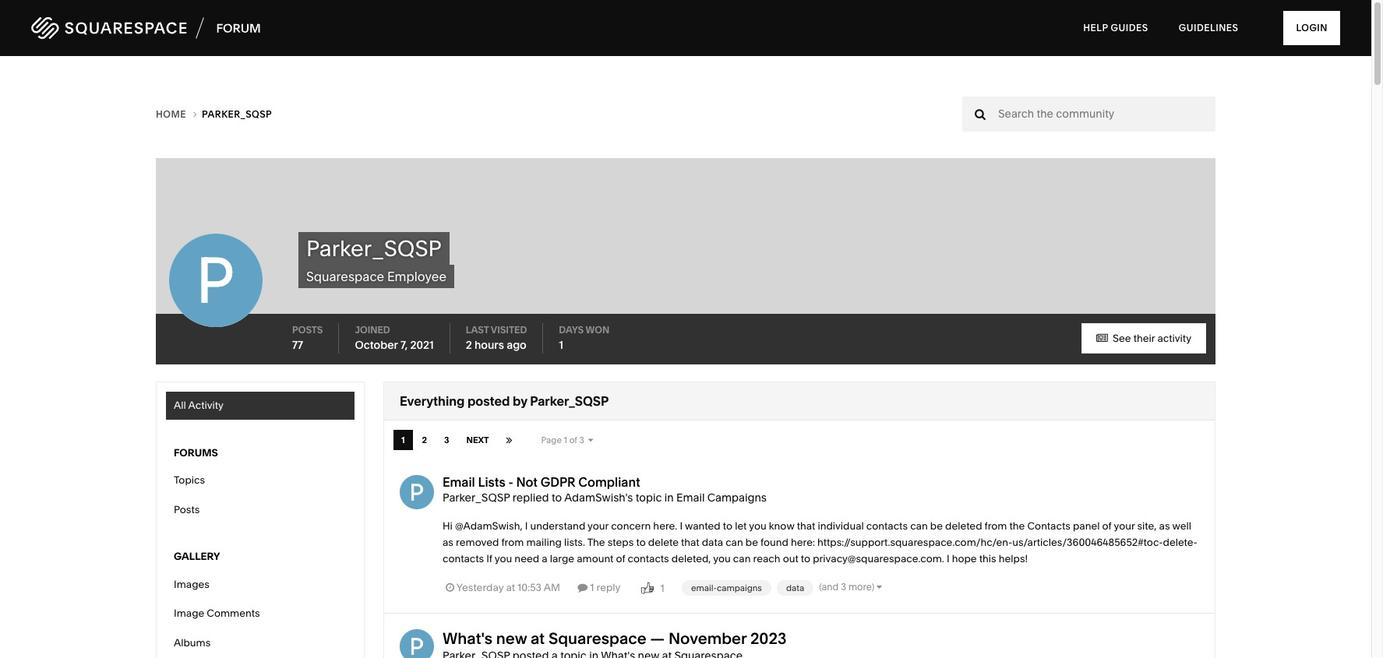 Task type: describe. For each thing, give the bounding box(es) containing it.
november
[[669, 630, 747, 648]]

wanted
[[685, 520, 721, 533]]

reply
[[597, 581, 621, 594]]

email-
[[691, 583, 717, 594]]

last
[[466, 324, 489, 336]]

login
[[1297, 22, 1328, 34]]

1 reply
[[588, 581, 621, 594]]

email-campaigns link
[[682, 581, 772, 596]]

0 horizontal spatial i
[[525, 520, 528, 533]]

parker_sqsp inside the email lists - not gdpr compliant parker_sqsp replied to adamswish 's topic in email campaigns
[[443, 491, 510, 505]]

0 vertical spatial can
[[911, 520, 928, 533]]

1 horizontal spatial parker_sqsp link
[[443, 491, 510, 505]]

deleted,
[[672, 553, 711, 565]]

next link
[[459, 430, 497, 451]]

2 your from the left
[[1114, 520, 1135, 533]]

large
[[550, 553, 575, 565]]

hope
[[952, 553, 977, 565]]

delete
[[648, 536, 679, 549]]

see
[[1113, 332, 1132, 345]]

let
[[735, 520, 747, 533]]

page 1 of 3
[[541, 435, 589, 446]]

parker_sqsp right angle right "icon"
[[202, 108, 272, 120]]

's
[[626, 491, 633, 505]]

am
[[544, 581, 561, 594]]

(and
[[820, 582, 839, 593]]

adamswish
[[565, 491, 626, 505]]

images link
[[166, 571, 355, 599]]

home
[[156, 108, 189, 120]]

Search search field
[[999, 97, 1119, 132]]

@adamswish,
[[455, 520, 523, 533]]

all activity
[[174, 399, 224, 412]]

amount
[[577, 553, 614, 565]]

1 horizontal spatial at
[[531, 630, 545, 648]]

new
[[496, 630, 527, 648]]

posts 77
[[292, 324, 323, 352]]

individual
[[818, 520, 864, 533]]

know
[[769, 520, 795, 533]]

help
[[1084, 22, 1109, 34]]

1 horizontal spatial you
[[714, 553, 731, 565]]

newspaper o image
[[1097, 334, 1108, 344]]

activity
[[188, 399, 224, 412]]

0 horizontal spatial 3
[[444, 435, 449, 446]]

2 vertical spatial can
[[733, 553, 751, 565]]

last visited 2 hours ago
[[466, 324, 527, 352]]

compliant
[[579, 475, 641, 490]]

1 vertical spatial squarespace
[[549, 630, 647, 648]]

contacts
[[1028, 520, 1071, 533]]

campaigns
[[717, 583, 762, 594]]

images
[[174, 578, 210, 591]]

guidelines link
[[1165, 8, 1253, 48]]

2 horizontal spatial of
[[1103, 520, 1112, 533]]

topics link
[[166, 467, 355, 495]]

ago
[[507, 338, 527, 352]]

1 horizontal spatial contacts
[[628, 553, 669, 565]]

reach
[[753, 553, 781, 565]]

employee
[[387, 269, 447, 285]]

forums
[[174, 446, 218, 459]]

albums link
[[166, 630, 355, 657]]

1 horizontal spatial as
[[1160, 520, 1171, 533]]

help guides
[[1084, 22, 1149, 34]]

1 horizontal spatial that
[[797, 520, 816, 533]]

to right out
[[801, 553, 811, 565]]

gdpr
[[541, 475, 576, 490]]

activity
[[1158, 332, 1192, 345]]

hi @adamswish,      i understand your concern here. i wanted to let you know that individual contacts can be deleted from the contacts panel of your site, as well as removed from mailing lists. the steps to delete that data can be found here:       https://support.squarespace.com/hc/en-us/articles/360046485652#toc-delete- contacts      if you need a large amount of contacts deleted, you can reach out to privacy@squarespace.com.      i hope this helps!
[[443, 520, 1198, 565]]

campaigns
[[708, 491, 767, 505]]

posts for posts 77
[[292, 324, 323, 336]]

1 horizontal spatial of
[[616, 553, 626, 565]]

squarespace inside parker_sqsp squarespace employee
[[306, 269, 384, 285]]

like image
[[638, 579, 657, 598]]

parker_sqsp image
[[400, 476, 434, 510]]

data link
[[777, 581, 814, 596]]

clock o image
[[446, 583, 455, 593]]

replied
[[513, 491, 549, 505]]

10:53
[[518, 581, 542, 594]]

2021
[[410, 338, 434, 352]]

page
[[541, 435, 562, 446]]

last page image
[[506, 435, 513, 446]]

found
[[761, 536, 789, 549]]

0 horizontal spatial at
[[506, 581, 515, 594]]

more)
[[849, 582, 875, 593]]

0 horizontal spatial email
[[443, 475, 475, 490]]

data inside hi @adamswish,      i understand your concern here. i wanted to let you know that individual contacts can be deleted from the contacts panel of your site, as well as removed from mailing lists. the steps to delete that data can be found here:       https://support.squarespace.com/hc/en-us/articles/360046485652#toc-delete- contacts      if you need a large amount of contacts deleted, you can reach out to privacy@squarespace.com.      i hope this helps!
[[702, 536, 724, 549]]

site,
[[1138, 520, 1157, 533]]

2 horizontal spatial contacts
[[867, 520, 908, 533]]

image comments link
[[166, 600, 355, 628]]

mailing
[[527, 536, 562, 549]]

1 vertical spatial as
[[443, 536, 454, 549]]

hours
[[475, 338, 504, 352]]

deleted
[[946, 520, 983, 533]]

-
[[509, 475, 513, 490]]

topic
[[636, 491, 662, 505]]

2023
[[751, 630, 787, 648]]

image
[[174, 607, 204, 620]]

what's
[[443, 630, 493, 648]]

joined october 7, 2021
[[355, 324, 434, 352]]

the
[[588, 536, 605, 549]]

here:
[[791, 536, 815, 549]]

hi
[[443, 520, 453, 533]]

privacy@squarespace.com.
[[813, 553, 945, 565]]

1 right like image on the left
[[661, 582, 665, 595]]

search image
[[975, 108, 986, 120]]

0 horizontal spatial from
[[502, 536, 524, 549]]

page 1 of 3 link
[[534, 430, 601, 451]]

caret down image for (and 3 more)
[[877, 583, 882, 592]]

parker_sqsp up page 1 of 3 link
[[530, 394, 609, 409]]

a
[[542, 553, 548, 565]]



Task type: locate. For each thing, give the bounding box(es) containing it.
0 vertical spatial be
[[931, 520, 943, 533]]

0 horizontal spatial posts
[[174, 503, 200, 516]]

1 vertical spatial from
[[502, 536, 524, 549]]

2 down last
[[466, 338, 472, 352]]

posts
[[292, 324, 323, 336], [174, 503, 200, 516]]

home link
[[156, 106, 202, 123]]

email-campaigns
[[691, 583, 762, 594]]

yesterday at 10:53  am
[[457, 581, 561, 594]]

email left lists
[[443, 475, 475, 490]]

0 vertical spatial parker_sqsp link
[[202, 108, 272, 120]]

1 vertical spatial caret down image
[[877, 583, 882, 592]]

1 horizontal spatial posts
[[292, 324, 323, 336]]

caret down image inside page 1 of 3 link
[[589, 437, 593, 445]]

1 horizontal spatial your
[[1114, 520, 1135, 533]]

can left reach
[[733, 553, 751, 565]]

parker_sqsp inside parker_sqsp squarespace employee
[[306, 235, 442, 262]]

1 right page at bottom left
[[564, 435, 568, 446]]

joined
[[355, 324, 390, 336]]

0 vertical spatial posts
[[292, 324, 323, 336]]

delete-
[[1164, 536, 1198, 549]]

posts up 77
[[292, 324, 323, 336]]

1 horizontal spatial squarespace
[[549, 630, 647, 648]]

albums
[[174, 637, 211, 649]]

0 vertical spatial email
[[443, 475, 475, 490]]

0 vertical spatial at
[[506, 581, 515, 594]]

posts down topics
[[174, 503, 200, 516]]

0 horizontal spatial as
[[443, 536, 454, 549]]

1 left the 2 link
[[401, 435, 405, 446]]

1 vertical spatial posts
[[174, 503, 200, 516]]

guidelines
[[1179, 22, 1239, 34]]

1 reply link
[[578, 581, 621, 594]]

0 horizontal spatial data
[[702, 536, 724, 549]]

your up 'the'
[[588, 520, 609, 533]]

to left the let
[[723, 520, 733, 533]]

visited
[[491, 324, 527, 336]]

out
[[783, 553, 799, 565]]

0 horizontal spatial 2
[[422, 435, 427, 446]]

1 vertical spatial can
[[726, 536, 744, 549]]

help guides link
[[1070, 8, 1163, 48]]

1 vertical spatial be
[[746, 536, 759, 549]]

1 vertical spatial 2
[[422, 435, 427, 446]]

caret down image
[[589, 437, 593, 445], [877, 583, 882, 592]]

0 horizontal spatial contacts
[[443, 553, 484, 565]]

be down the let
[[746, 536, 759, 549]]

us/articles/360046485652#toc-
[[1013, 536, 1164, 549]]

squarespace down 1 reply "link"
[[549, 630, 647, 648]]

you right the if
[[495, 553, 512, 565]]

2 vertical spatial of
[[616, 553, 626, 565]]

removed
[[456, 536, 499, 549]]

contacts up https://support.squarespace.com/hc/en-
[[867, 520, 908, 533]]

topics
[[174, 474, 205, 486]]

0 vertical spatial squarespace
[[306, 269, 384, 285]]

email campaigns link
[[677, 491, 767, 505]]

as left well
[[1160, 520, 1171, 533]]

can down the let
[[726, 536, 744, 549]]

comment image
[[578, 583, 588, 593]]

of right panel
[[1103, 520, 1112, 533]]

adamswish link
[[565, 491, 626, 505]]

i right here.
[[680, 520, 683, 533]]

3 right (and
[[841, 582, 847, 593]]

2 right the 1 link
[[422, 435, 427, 446]]

1 horizontal spatial be
[[931, 520, 943, 533]]

won
[[586, 324, 610, 336]]

from up need
[[502, 536, 524, 549]]

helps!
[[999, 553, 1028, 565]]

your
[[588, 520, 609, 533], [1114, 520, 1135, 533]]

0 vertical spatial of
[[570, 435, 578, 446]]

data down wanted
[[702, 536, 724, 549]]

parker_sqsp image
[[400, 630, 434, 659]]

1 horizontal spatial caret down image
[[877, 583, 882, 592]]

caret down image right 'more)'
[[877, 583, 882, 592]]

email right the in
[[677, 491, 705, 505]]

at left 10:53
[[506, 581, 515, 594]]

what's new at squarespace — november 2023
[[443, 630, 787, 648]]

image comments
[[174, 607, 260, 620]]

(and 3 more)
[[820, 582, 877, 593]]

77
[[292, 338, 303, 352]]

to inside the email lists - not gdpr compliant parker_sqsp replied to adamswish 's topic in email campaigns
[[552, 491, 562, 505]]

1 vertical spatial that
[[681, 536, 700, 549]]

2 link
[[414, 430, 435, 451]]

parker_sqsp link
[[202, 108, 272, 120], [443, 491, 510, 505]]

0 horizontal spatial caret down image
[[589, 437, 593, 445]]

0 horizontal spatial you
[[495, 553, 512, 565]]

caret down image for page 1 of 3
[[589, 437, 593, 445]]

1 your from the left
[[588, 520, 609, 533]]

what's new at squarespace — november 2023 link
[[443, 630, 787, 648]]

lists
[[478, 475, 506, 490]]

to down gdpr
[[552, 491, 562, 505]]

3 link
[[437, 430, 457, 451]]

posts link
[[166, 496, 355, 524]]

1 down the days
[[559, 338, 564, 352]]

everything posted by parker_sqsp
[[400, 394, 609, 409]]

0 vertical spatial from
[[985, 520, 1008, 533]]

1 horizontal spatial i
[[680, 520, 683, 533]]

1 vertical spatial at
[[531, 630, 545, 648]]

days
[[559, 324, 584, 336]]

2 horizontal spatial i
[[947, 553, 950, 565]]

1 vertical spatial of
[[1103, 520, 1112, 533]]

email lists - not gdpr compliant link
[[443, 475, 641, 490]]

yesterday
[[457, 581, 504, 594]]

need
[[515, 553, 540, 565]]

that up deleted,
[[681, 536, 700, 549]]

i up mailing
[[525, 520, 528, 533]]

squarespace
[[306, 269, 384, 285], [549, 630, 647, 648]]

1 inside the 1 link
[[401, 435, 405, 446]]

0 horizontal spatial be
[[746, 536, 759, 549]]

yesterday at 10:53  am link
[[446, 581, 561, 594]]

3 right the 2 link
[[444, 435, 449, 446]]

i
[[525, 520, 528, 533], [680, 520, 683, 533], [947, 553, 950, 565]]

0 vertical spatial data
[[702, 536, 724, 549]]

this
[[980, 553, 997, 565]]

parker_sqsp
[[202, 108, 272, 120], [306, 235, 442, 262], [530, 394, 609, 409], [443, 491, 510, 505]]

from left the
[[985, 520, 1008, 533]]

you right the let
[[749, 520, 767, 533]]

0 vertical spatial 2
[[466, 338, 472, 352]]

if
[[487, 553, 493, 565]]

1 vertical spatial data
[[787, 583, 805, 594]]

not
[[516, 475, 538, 490]]

squarespace forum image
[[31, 14, 261, 42]]

gallery
[[174, 550, 220, 563]]

data down out
[[787, 583, 805, 594]]

parker_sqsp link down lists
[[443, 491, 510, 505]]

you up email-campaigns link
[[714, 553, 731, 565]]

email
[[443, 475, 475, 490], [677, 491, 705, 505]]

2 inside "last visited 2 hours ago"
[[466, 338, 472, 352]]

well
[[1173, 520, 1192, 533]]

1 horizontal spatial data
[[787, 583, 805, 594]]

of down steps
[[616, 553, 626, 565]]

0 vertical spatial caret down image
[[589, 437, 593, 445]]

see their activity link
[[1082, 324, 1207, 354]]

your left site,
[[1114, 520, 1135, 533]]

at
[[506, 581, 515, 594], [531, 630, 545, 648]]

1 horizontal spatial 2
[[466, 338, 472, 352]]

that up here:
[[797, 520, 816, 533]]

october
[[355, 338, 398, 352]]

understand
[[530, 520, 586, 533]]

1 inside days won 1
[[559, 338, 564, 352]]

https://support.squarespace.com/hc/en-
[[818, 536, 1013, 549]]

squarespace up joined at the left of the page
[[306, 269, 384, 285]]

0 vertical spatial that
[[797, 520, 816, 533]]

parker_sqsp down lists
[[443, 491, 510, 505]]

guides
[[1111, 22, 1149, 34]]

2 horizontal spatial 3
[[841, 582, 847, 593]]

all activity link
[[166, 392, 355, 420]]

of right page at bottom left
[[570, 435, 578, 446]]

0 horizontal spatial your
[[588, 520, 609, 533]]

next
[[467, 435, 489, 446]]

posted
[[468, 394, 510, 409]]

posts for posts
[[174, 503, 200, 516]]

their
[[1134, 332, 1156, 345]]

can up https://support.squarespace.com/hc/en-
[[911, 520, 928, 533]]

lists.
[[564, 536, 585, 549]]

0 horizontal spatial that
[[681, 536, 700, 549]]

from
[[985, 520, 1008, 533], [502, 536, 524, 549]]

1 horizontal spatial email
[[677, 491, 705, 505]]

contacts down delete
[[628, 553, 669, 565]]

1 horizontal spatial from
[[985, 520, 1008, 533]]

1 right comment icon
[[590, 581, 594, 594]]

by
[[513, 394, 528, 409]]

1 vertical spatial email
[[677, 491, 705, 505]]

angle right image
[[194, 110, 197, 119]]

3 right page at bottom left
[[580, 435, 584, 446]]

days won 1
[[559, 324, 610, 352]]

0 horizontal spatial parker_sqsp link
[[202, 108, 272, 120]]

parker_sqsp up employee in the top left of the page
[[306, 235, 442, 262]]

parker_sqsp link right angle right "icon"
[[202, 108, 272, 120]]

1 horizontal spatial 3
[[580, 435, 584, 446]]

caret down image right page at bottom left
[[589, 437, 593, 445]]

at right new
[[531, 630, 545, 648]]

be up https://support.squarespace.com/hc/en-
[[931, 520, 943, 533]]

0 horizontal spatial of
[[570, 435, 578, 446]]

email lists - not gdpr compliant parker_sqsp replied to adamswish 's topic in email campaigns
[[443, 475, 767, 505]]

as down hi
[[443, 536, 454, 549]]

contacts down removed
[[443, 553, 484, 565]]

here.
[[654, 520, 678, 533]]

comments
[[207, 607, 260, 620]]

0 horizontal spatial squarespace
[[306, 269, 384, 285]]

i left hope
[[947, 553, 950, 565]]

0 vertical spatial as
[[1160, 520, 1171, 533]]

to down concern
[[636, 536, 646, 549]]

1 vertical spatial parker_sqsp link
[[443, 491, 510, 505]]

—
[[650, 630, 665, 648]]

2 horizontal spatial you
[[749, 520, 767, 533]]

1 inside page 1 of 3 link
[[564, 435, 568, 446]]



Task type: vqa. For each thing, say whether or not it's contained in the screenshot.
MORE)
yes



